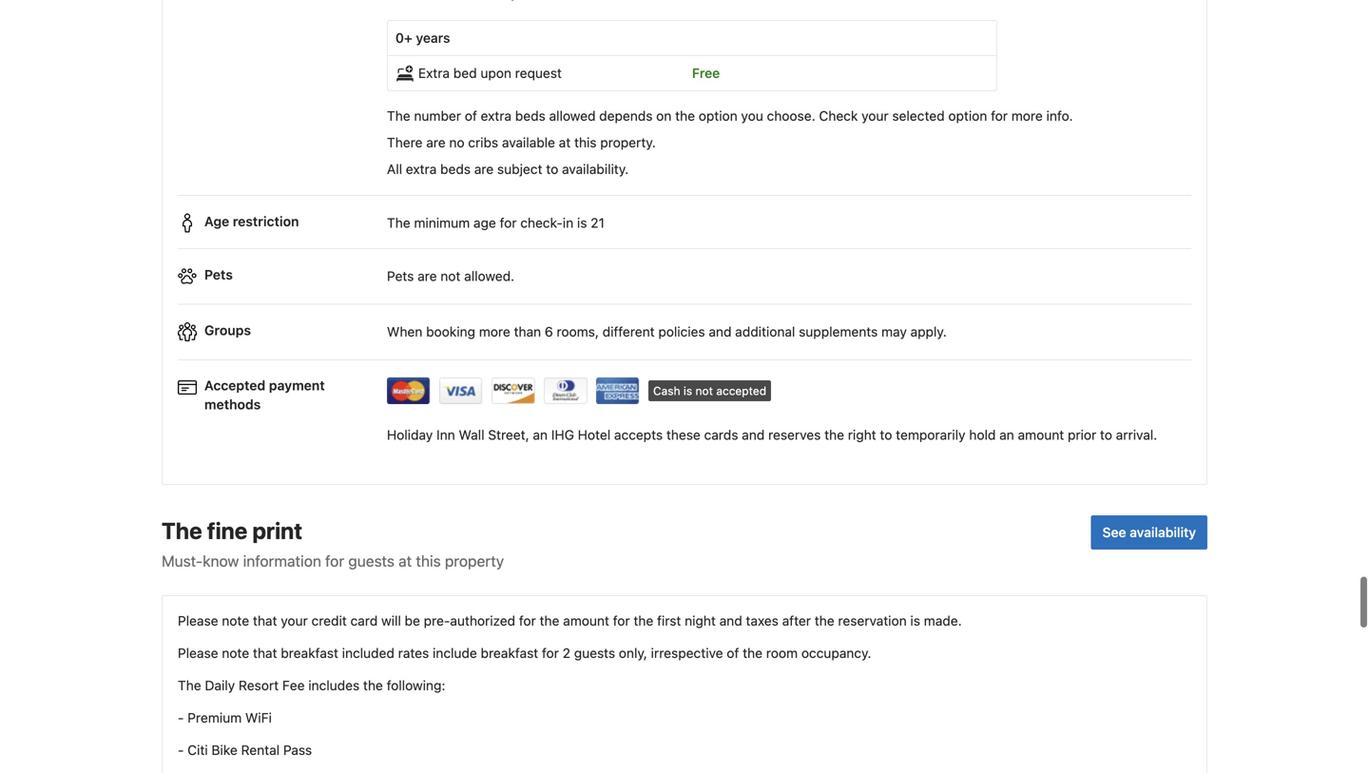 Task type: describe. For each thing, give the bounding box(es) containing it.
bike
[[212, 742, 238, 758]]

choose.
[[767, 108, 816, 124]]

depends
[[599, 108, 653, 124]]

allowed.
[[464, 268, 515, 284]]

premium
[[188, 710, 242, 726]]

extra bed upon request
[[419, 65, 562, 81]]

property.
[[601, 135, 656, 150]]

made.
[[924, 613, 962, 629]]

- citi bike rental pass
[[178, 742, 312, 758]]

when
[[387, 324, 423, 339]]

- for - premium wifi
[[178, 710, 184, 726]]

cards
[[704, 427, 739, 443]]

in
[[563, 215, 574, 230]]

1 breakfast from the left
[[281, 645, 339, 661]]

be
[[405, 613, 420, 629]]

check
[[819, 108, 858, 124]]

credit
[[312, 613, 347, 629]]

1 vertical spatial extra
[[406, 161, 437, 177]]

subject
[[497, 161, 543, 177]]

are for not
[[418, 268, 437, 284]]

diners club image
[[544, 378, 588, 404]]

0+ years
[[396, 30, 450, 46]]

there
[[387, 135, 423, 150]]

the minimum age for check-in is 21
[[387, 215, 605, 230]]

2 breakfast from the left
[[481, 645, 539, 661]]

all extra beds are subject to availability.
[[387, 161, 629, 177]]

0 vertical spatial is
[[577, 215, 587, 230]]

not for are
[[441, 268, 461, 284]]

1 horizontal spatial more
[[1012, 108, 1043, 124]]

the right on
[[675, 108, 695, 124]]

property
[[445, 552, 504, 570]]

fee
[[282, 678, 305, 693]]

temporarily
[[896, 427, 966, 443]]

additional
[[736, 324, 796, 339]]

please for please note that breakfast included rates include breakfast for 2 guests only, irrespective of the room occupancy.
[[178, 645, 218, 661]]

see
[[1103, 524, 1127, 540]]

authorized
[[450, 613, 516, 629]]

information
[[243, 552, 321, 570]]

2 an from the left
[[1000, 427, 1015, 443]]

0 vertical spatial and
[[709, 324, 732, 339]]

first
[[657, 613, 681, 629]]

the fine print must-know information for guests at this property
[[162, 517, 504, 570]]

accepts
[[614, 427, 663, 443]]

age
[[205, 213, 229, 229]]

6
[[545, 324, 553, 339]]

discover image
[[492, 378, 536, 404]]

extra
[[419, 65, 450, 81]]

only,
[[619, 645, 648, 661]]

2 horizontal spatial is
[[911, 613, 921, 629]]

cash
[[653, 384, 681, 398]]

booking
[[426, 324, 476, 339]]

after
[[783, 613, 811, 629]]

the left first
[[634, 613, 654, 629]]

rooms,
[[557, 324, 599, 339]]

for left info.
[[991, 108, 1008, 124]]

room
[[767, 645, 798, 661]]

age restriction
[[205, 213, 299, 229]]

holiday
[[387, 427, 433, 443]]

all
[[387, 161, 402, 177]]

pets for pets are not allowed.
[[387, 268, 414, 284]]

1 horizontal spatial your
[[862, 108, 889, 124]]

citi
[[188, 742, 208, 758]]

the number of extra beds allowed depends on the option you choose. check your selected option for more info.
[[387, 108, 1073, 124]]

you
[[741, 108, 764, 124]]

1 vertical spatial are
[[474, 161, 494, 177]]

guests inside the fine print must-know information for guests at this property
[[348, 552, 395, 570]]

not for is
[[696, 384, 713, 398]]

prior
[[1068, 427, 1097, 443]]

accepted
[[205, 378, 266, 393]]

check-
[[521, 215, 563, 230]]

holiday inn wall street, an ihg hotel accepts these cards and reserves the right to temporarily hold an amount prior to arrival.
[[387, 427, 1158, 443]]

0 horizontal spatial amount
[[563, 613, 610, 629]]

wifi
[[245, 710, 272, 726]]

years
[[416, 30, 450, 46]]

the for number
[[387, 108, 411, 124]]

- for - citi bike rental pass
[[178, 742, 184, 758]]

cash is not accepted
[[653, 384, 767, 398]]

for up please note that breakfast included rates include breakfast for 2 guests only, irrespective of the room occupancy. on the bottom of the page
[[519, 613, 536, 629]]

minimum
[[414, 215, 470, 230]]

no
[[449, 135, 465, 150]]

hold
[[970, 427, 996, 443]]

included
[[342, 645, 395, 661]]

the down included at the left bottom of page
[[363, 678, 383, 693]]

2 option from the left
[[949, 108, 988, 124]]

2 horizontal spatial to
[[1101, 427, 1113, 443]]

reserves
[[769, 427, 821, 443]]

that for breakfast
[[253, 645, 277, 661]]

arrival.
[[1116, 427, 1158, 443]]

mastercard image
[[387, 378, 431, 404]]

note for breakfast
[[222, 645, 249, 661]]

include
[[433, 645, 477, 661]]

request
[[515, 65, 562, 81]]

free
[[692, 65, 720, 81]]

following:
[[387, 678, 446, 693]]

for right age at the left top of page
[[500, 215, 517, 230]]

1 horizontal spatial beds
[[515, 108, 546, 124]]

rental
[[241, 742, 280, 758]]

policies
[[659, 324, 705, 339]]

for up only,
[[613, 613, 630, 629]]

includes
[[308, 678, 360, 693]]

availability.
[[562, 161, 629, 177]]

1 horizontal spatial of
[[727, 645, 739, 661]]

1 an from the left
[[533, 427, 548, 443]]

daily
[[205, 678, 235, 693]]



Task type: vqa. For each thing, say whether or not it's contained in the screenshot.
Search for flights link
no



Task type: locate. For each thing, give the bounding box(es) containing it.
pre-
[[424, 613, 450, 629]]

taxes
[[746, 613, 779, 629]]

please up daily
[[178, 645, 218, 661]]

0 horizontal spatial extra
[[406, 161, 437, 177]]

1 that from the top
[[253, 613, 277, 629]]

that for your
[[253, 613, 277, 629]]

0 vertical spatial guests
[[348, 552, 395, 570]]

are for no
[[426, 135, 446, 150]]

note up daily
[[222, 645, 249, 661]]

not left allowed.
[[441, 268, 461, 284]]

note for your
[[222, 613, 249, 629]]

must-
[[162, 552, 203, 570]]

2 that from the top
[[253, 645, 277, 661]]

1 vertical spatial that
[[253, 645, 277, 661]]

amount up 2
[[563, 613, 610, 629]]

option right selected
[[949, 108, 988, 124]]

this left property on the bottom of page
[[416, 552, 441, 570]]

groups
[[205, 322, 251, 338]]

of
[[465, 108, 477, 124], [727, 645, 739, 661]]

the left daily
[[178, 678, 201, 693]]

0 horizontal spatial your
[[281, 613, 308, 629]]

of up cribs
[[465, 108, 477, 124]]

hotel
[[578, 427, 611, 443]]

the right 'after'
[[815, 613, 835, 629]]

rates
[[398, 645, 429, 661]]

0 vertical spatial -
[[178, 710, 184, 726]]

1 horizontal spatial at
[[559, 135, 571, 150]]

0 horizontal spatial is
[[577, 215, 587, 230]]

1 horizontal spatial pets
[[387, 268, 414, 284]]

and right policies at the top of page
[[709, 324, 732, 339]]

card
[[351, 613, 378, 629]]

not left accepted
[[696, 384, 713, 398]]

breakfast down authorized
[[481, 645, 539, 661]]

is right in
[[577, 215, 587, 230]]

print
[[252, 517, 303, 544]]

your left credit
[[281, 613, 308, 629]]

not inside accepted payment methods and conditions element
[[696, 384, 713, 398]]

1 vertical spatial this
[[416, 552, 441, 570]]

allowed
[[549, 108, 596, 124]]

pets up when
[[387, 268, 414, 284]]

fine
[[207, 517, 248, 544]]

the for fine
[[162, 517, 202, 544]]

0 vertical spatial not
[[441, 268, 461, 284]]

0 horizontal spatial pets
[[205, 267, 233, 282]]

see availability
[[1103, 524, 1197, 540]]

2 - from the top
[[178, 742, 184, 758]]

at down allowed
[[559, 135, 571, 150]]

are down minimum
[[418, 268, 437, 284]]

the daily resort fee includes the following:
[[178, 678, 446, 693]]

0 horizontal spatial beds
[[440, 161, 471, 177]]

1 vertical spatial more
[[479, 324, 511, 339]]

1 vertical spatial is
[[684, 384, 693, 398]]

1 option from the left
[[699, 108, 738, 124]]

1 horizontal spatial an
[[1000, 427, 1015, 443]]

guests right 2
[[574, 645, 616, 661]]

the inside the fine print must-know information for guests at this property
[[162, 517, 202, 544]]

the for daily
[[178, 678, 201, 693]]

and right "cards"
[[742, 427, 765, 443]]

21
[[591, 215, 605, 230]]

at
[[559, 135, 571, 150], [399, 552, 412, 570]]

is left made.
[[911, 613, 921, 629]]

1 horizontal spatial to
[[880, 427, 893, 443]]

0 vertical spatial at
[[559, 135, 571, 150]]

and
[[709, 324, 732, 339], [742, 427, 765, 443], [720, 613, 743, 629]]

pets are not allowed.
[[387, 268, 515, 284]]

street,
[[488, 427, 529, 443]]

payment
[[269, 378, 325, 393]]

guests up card
[[348, 552, 395, 570]]

option
[[699, 108, 738, 124], [949, 108, 988, 124]]

that up resort
[[253, 645, 277, 661]]

1 horizontal spatial is
[[684, 384, 693, 398]]

available
[[502, 135, 555, 150]]

ihg
[[552, 427, 574, 443]]

to right "subject"
[[546, 161, 559, 177]]

an right hold
[[1000, 427, 1015, 443]]

0 horizontal spatial not
[[441, 268, 461, 284]]

accepted payment methods
[[205, 378, 325, 413]]

reservation
[[838, 613, 907, 629]]

supplements
[[799, 324, 878, 339]]

beds down no
[[440, 161, 471, 177]]

1 vertical spatial note
[[222, 645, 249, 661]]

pass
[[283, 742, 312, 758]]

- left premium
[[178, 710, 184, 726]]

0 vertical spatial amount
[[1018, 427, 1065, 443]]

1 vertical spatial please
[[178, 645, 218, 661]]

option left you
[[699, 108, 738, 124]]

beds up available
[[515, 108, 546, 124]]

0 horizontal spatial this
[[416, 552, 441, 570]]

an
[[533, 427, 548, 443], [1000, 427, 1015, 443]]

breakfast up the daily resort fee includes the following:
[[281, 645, 339, 661]]

that
[[253, 613, 277, 629], [253, 645, 277, 661]]

1 horizontal spatial amount
[[1018, 427, 1065, 443]]

0 vertical spatial extra
[[481, 108, 512, 124]]

right
[[848, 427, 877, 443]]

upon
[[481, 65, 512, 81]]

1 vertical spatial beds
[[440, 161, 471, 177]]

pets for pets
[[205, 267, 233, 282]]

0 horizontal spatial to
[[546, 161, 559, 177]]

wall
[[459, 427, 485, 443]]

2 vertical spatial and
[[720, 613, 743, 629]]

is right 'cash'
[[684, 384, 693, 398]]

info.
[[1047, 108, 1073, 124]]

for left 2
[[542, 645, 559, 661]]

inn
[[437, 427, 455, 443]]

there are no cribs available at this property.
[[387, 135, 656, 150]]

more
[[1012, 108, 1043, 124], [479, 324, 511, 339]]

this inside the fine print must-know information for guests at this property
[[416, 552, 441, 570]]

1 vertical spatial at
[[399, 552, 412, 570]]

1 vertical spatial -
[[178, 742, 184, 758]]

different
[[603, 324, 655, 339]]

2 note from the top
[[222, 645, 249, 661]]

1 vertical spatial your
[[281, 613, 308, 629]]

the for minimum
[[387, 215, 411, 230]]

for inside the fine print must-know information for guests at this property
[[325, 552, 344, 570]]

0 horizontal spatial of
[[465, 108, 477, 124]]

0 vertical spatial beds
[[515, 108, 546, 124]]

on
[[657, 108, 672, 124]]

to right 'right'
[[880, 427, 893, 443]]

- premium wifi
[[178, 710, 272, 726]]

1 horizontal spatial this
[[575, 135, 597, 150]]

extra right all
[[406, 161, 437, 177]]

selected
[[893, 108, 945, 124]]

0 horizontal spatial at
[[399, 552, 412, 570]]

this
[[575, 135, 597, 150], [416, 552, 441, 570]]

0 vertical spatial are
[[426, 135, 446, 150]]

1 vertical spatial not
[[696, 384, 713, 398]]

visa image
[[439, 378, 483, 404]]

cribs
[[468, 135, 499, 150]]

the up "there"
[[387, 108, 411, 124]]

extra up cribs
[[481, 108, 512, 124]]

2 vertical spatial are
[[418, 268, 437, 284]]

2 please from the top
[[178, 645, 218, 661]]

to right prior
[[1101, 427, 1113, 443]]

for right information
[[325, 552, 344, 570]]

see availability button
[[1092, 515, 1208, 550]]

0 horizontal spatial breakfast
[[281, 645, 339, 661]]

your
[[862, 108, 889, 124], [281, 613, 308, 629]]

restriction
[[233, 213, 299, 229]]

that down information
[[253, 613, 277, 629]]

these
[[667, 427, 701, 443]]

0 vertical spatial note
[[222, 613, 249, 629]]

note
[[222, 613, 249, 629], [222, 645, 249, 661]]

amount left prior
[[1018, 427, 1065, 443]]

resort
[[239, 678, 279, 693]]

and right night
[[720, 613, 743, 629]]

1 vertical spatial amount
[[563, 613, 610, 629]]

is
[[577, 215, 587, 230], [684, 384, 693, 398], [911, 613, 921, 629]]

0 vertical spatial more
[[1012, 108, 1043, 124]]

amount
[[1018, 427, 1065, 443], [563, 613, 610, 629]]

0 horizontal spatial more
[[479, 324, 511, 339]]

0+
[[396, 30, 413, 46]]

note down know
[[222, 613, 249, 629]]

1 vertical spatial guests
[[574, 645, 616, 661]]

when booking more than 6 rooms, different policies and additional supplements may apply.
[[387, 324, 947, 339]]

number
[[414, 108, 461, 124]]

at inside the fine print must-know information for guests at this property
[[399, 552, 412, 570]]

american express image
[[596, 378, 640, 404]]

apply.
[[911, 324, 947, 339]]

1 horizontal spatial not
[[696, 384, 713, 398]]

2 vertical spatial is
[[911, 613, 921, 629]]

0 horizontal spatial an
[[533, 427, 548, 443]]

than
[[514, 324, 541, 339]]

more left info.
[[1012, 108, 1043, 124]]

are down cribs
[[474, 161, 494, 177]]

1 vertical spatial and
[[742, 427, 765, 443]]

1 please from the top
[[178, 613, 218, 629]]

pets
[[205, 267, 233, 282], [387, 268, 414, 284]]

1 horizontal spatial breakfast
[[481, 645, 539, 661]]

know
[[203, 552, 239, 570]]

bed
[[454, 65, 477, 81]]

night
[[685, 613, 716, 629]]

is inside accepted payment methods and conditions element
[[684, 384, 693, 398]]

0 vertical spatial this
[[575, 135, 597, 150]]

the up must-
[[162, 517, 202, 544]]

please down must-
[[178, 613, 218, 629]]

1 note from the top
[[222, 613, 249, 629]]

the left the room in the bottom right of the page
[[743, 645, 763, 661]]

occupancy.
[[802, 645, 872, 661]]

not
[[441, 268, 461, 284], [696, 384, 713, 398]]

please for please note that your credit card will be pre-authorized for the amount for the first night and taxes after the reservation is made.
[[178, 613, 218, 629]]

accepted payment methods and conditions element
[[178, 368, 1192, 411]]

availability
[[1130, 524, 1197, 540]]

pets down age
[[205, 267, 233, 282]]

more left than
[[479, 324, 511, 339]]

the left 'right'
[[825, 427, 845, 443]]

irrespective
[[651, 645, 723, 661]]

1 horizontal spatial option
[[949, 108, 988, 124]]

0 vertical spatial your
[[862, 108, 889, 124]]

1 vertical spatial of
[[727, 645, 739, 661]]

1 horizontal spatial extra
[[481, 108, 512, 124]]

are left no
[[426, 135, 446, 150]]

at up be
[[399, 552, 412, 570]]

1 horizontal spatial guests
[[574, 645, 616, 661]]

guests
[[348, 552, 395, 570], [574, 645, 616, 661]]

will
[[381, 613, 401, 629]]

of right irrespective
[[727, 645, 739, 661]]

-
[[178, 710, 184, 726], [178, 742, 184, 758]]

- left citi
[[178, 742, 184, 758]]

0 vertical spatial that
[[253, 613, 277, 629]]

this up 'availability.'
[[575, 135, 597, 150]]

the up please note that breakfast included rates include breakfast for 2 guests only, irrespective of the room occupancy. on the bottom of the page
[[540, 613, 560, 629]]

the left minimum
[[387, 215, 411, 230]]

0 horizontal spatial option
[[699, 108, 738, 124]]

the
[[675, 108, 695, 124], [825, 427, 845, 443], [540, 613, 560, 629], [634, 613, 654, 629], [815, 613, 835, 629], [743, 645, 763, 661], [363, 678, 383, 693]]

0 vertical spatial please
[[178, 613, 218, 629]]

accepted
[[717, 384, 767, 398]]

please
[[178, 613, 218, 629], [178, 645, 218, 661]]

1 - from the top
[[178, 710, 184, 726]]

0 vertical spatial of
[[465, 108, 477, 124]]

your right check
[[862, 108, 889, 124]]

an left the ihg
[[533, 427, 548, 443]]

0 horizontal spatial guests
[[348, 552, 395, 570]]



